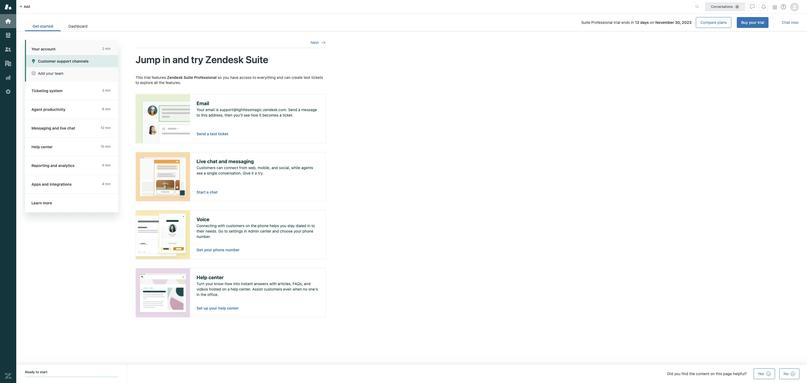 Task type: vqa. For each thing, say whether or not it's contained in the screenshot.
the left the Get
yes



Task type: locate. For each thing, give the bounding box(es) containing it.
content
[[696, 372, 710, 376]]

your right up
[[209, 306, 217, 311]]

12
[[101, 126, 104, 130]]

in
[[631, 20, 634, 25], [163, 54, 170, 65], [307, 224, 311, 228], [244, 229, 247, 234], [197, 292, 200, 297]]

a inside help center turn your know-how into instant answers with articles, faqs, and videos hosted on a help center. assist customers even when no one's in the office.
[[228, 287, 230, 292]]

in down videos
[[197, 292, 200, 297]]

even
[[283, 287, 292, 292]]

2 horizontal spatial you
[[675, 372, 681, 376]]

get left started
[[33, 24, 39, 28]]

4 inside apps and integrations heading
[[102, 182, 104, 186]]

help up turn
[[197, 275, 207, 280]]

apps and integrations heading
[[25, 175, 124, 194]]

0 horizontal spatial trial
[[144, 75, 151, 80]]

add
[[24, 4, 30, 9]]

0 vertical spatial see
[[244, 113, 250, 117]]

help center turn your know-how into instant answers with articles, faqs, and videos hosted on a help center. assist customers even when no one's in the office.
[[197, 275, 318, 297]]

can up the single
[[217, 166, 223, 170]]

1 vertical spatial can
[[217, 166, 223, 170]]

with
[[218, 224, 225, 228], [269, 282, 277, 286]]

it
[[259, 113, 262, 117], [252, 171, 254, 175]]

0 horizontal spatial get
[[33, 24, 39, 28]]

can left create
[[284, 75, 291, 80]]

needs.
[[206, 229, 217, 234]]

your
[[31, 47, 40, 51], [197, 108, 205, 112]]

and down helps
[[272, 229, 279, 234]]

dashboard
[[68, 24, 88, 28]]

days
[[641, 20, 649, 25]]

a right hosted
[[228, 287, 230, 292]]

footer
[[16, 365, 807, 383]]

1 vertical spatial phone
[[303, 229, 314, 234]]

professional left so
[[194, 75, 217, 80]]

chat inside live chat and messaging customers can connect from web, mobile, and social, while agents see a single conversation. give it a try.
[[207, 159, 218, 164]]

zendesk support image
[[5, 4, 12, 11]]

0 horizontal spatial suite
[[184, 75, 193, 80]]

with inside voice connecting with customers on the phone helps you stay dialed in to their needs. go to settings in admin center and choose your phone number.
[[218, 224, 225, 228]]

you right did
[[675, 372, 681, 376]]

2023
[[682, 20, 692, 25]]

1 horizontal spatial test
[[304, 75, 311, 80]]

learn more heading
[[25, 194, 124, 213]]

4 inside reporting and analytics heading
[[102, 163, 104, 167]]

trial inside region
[[144, 75, 151, 80]]

email
[[206, 108, 215, 112]]

3 min from the top
[[105, 107, 111, 111]]

ticketing system
[[31, 88, 62, 93]]

chat right "live"
[[67, 126, 75, 130]]

your right add
[[46, 71, 54, 76]]

channels
[[72, 59, 89, 63]]

customers inside help center turn your know-how into instant answers with articles, faqs, and videos hosted on a help center. assist customers even when no one's in the office.
[[264, 287, 282, 292]]

trial inside buy your trial button
[[758, 20, 765, 25]]

10 min
[[101, 145, 111, 149]]

productivity
[[43, 107, 65, 112]]

start
[[40, 370, 47, 374]]

compare plans button
[[696, 17, 732, 28]]

the
[[159, 80, 165, 85], [251, 224, 257, 228], [201, 292, 206, 297], [690, 372, 695, 376]]

2 vertical spatial suite
[[184, 75, 193, 80]]

1 horizontal spatial help
[[231, 287, 238, 292]]

1 horizontal spatial with
[[269, 282, 277, 286]]

a
[[298, 108, 300, 112], [280, 113, 282, 117], [207, 132, 209, 136], [204, 171, 206, 175], [255, 171, 257, 175], [207, 190, 209, 194], [228, 287, 230, 292]]

0 horizontal spatial customers
[[226, 224, 245, 228]]

4 min inside apps and integrations heading
[[102, 182, 111, 186]]

dashboard tab
[[61, 21, 95, 31]]

support
[[57, 59, 71, 63]]

0 horizontal spatial your
[[31, 47, 40, 51]]

1 horizontal spatial can
[[284, 75, 291, 80]]

1 4 from the top
[[102, 163, 104, 167]]

trial down notifications icon
[[758, 20, 765, 25]]

views image
[[5, 32, 12, 39]]

no
[[784, 372, 789, 376]]

see down "support@lightlessmagic.zendesk.com."
[[244, 113, 250, 117]]

to down email
[[197, 113, 200, 117]]

1 horizontal spatial suite
[[246, 54, 268, 65]]

send up ticket.
[[288, 108, 297, 112]]

get inside tab list
[[33, 24, 39, 28]]

0 vertical spatial help
[[231, 287, 238, 292]]

learn more
[[31, 201, 52, 205]]

min for help center
[[105, 145, 111, 149]]

1 vertical spatial it
[[252, 171, 254, 175]]

customers up the settings
[[226, 224, 245, 228]]

min
[[105, 47, 111, 51], [105, 88, 111, 92], [105, 107, 111, 111], [105, 126, 111, 130], [105, 145, 111, 149], [105, 163, 111, 167], [105, 182, 111, 186]]

how down "support@lightlessmagic.zendesk.com."
[[251, 113, 258, 117]]

center down into
[[227, 306, 239, 311]]

2 4 from the top
[[102, 182, 104, 186]]

and inside so you have access to everything and can create test tickets to explore all the features.
[[277, 75, 283, 80]]

zendesk inside content-title region
[[205, 54, 244, 65]]

a left message
[[298, 108, 300, 112]]

agents
[[301, 166, 313, 170]]

0 vertical spatial customers
[[226, 224, 245, 228]]

center down helps
[[260, 229, 271, 234]]

min inside your account heading
[[105, 47, 111, 51]]

and inside content-title region
[[173, 54, 189, 65]]

your account heading
[[25, 40, 124, 55]]

set
[[197, 306, 203, 311]]

0 vertical spatial you
[[223, 75, 229, 80]]

2 4 min from the top
[[102, 182, 111, 186]]

reporting and analytics heading
[[25, 157, 124, 175]]

email your email is support@lightlessmagic.zendesk.com. send a message to this address, then you'll see how it becomes a ticket.
[[197, 101, 317, 117]]

0 vertical spatial zendesk
[[205, 54, 244, 65]]

1 horizontal spatial send
[[288, 108, 297, 112]]

0 vertical spatial test
[[304, 75, 311, 80]]

1 horizontal spatial help
[[197, 275, 207, 280]]

1 vertical spatial professional
[[194, 75, 217, 80]]

trial up explore
[[144, 75, 151, 80]]

features
[[152, 75, 166, 80]]

test left ticket
[[210, 132, 217, 136]]

the right all
[[159, 80, 165, 85]]

and inside help center turn your know-how into instant answers with articles, faqs, and videos hosted on a help center. assist customers even when no one's in the office.
[[304, 282, 311, 286]]

1 vertical spatial test
[[210, 132, 217, 136]]

section
[[99, 17, 769, 28]]

start
[[197, 190, 206, 194]]

0 horizontal spatial can
[[217, 166, 223, 170]]

you for so
[[223, 75, 229, 80]]

messaging
[[31, 126, 51, 130]]

your left the account
[[31, 47, 40, 51]]

1 vertical spatial 4
[[102, 182, 104, 186]]

to right dialed
[[312, 224, 315, 228]]

1 horizontal spatial it
[[259, 113, 262, 117]]

min inside apps and integrations heading
[[105, 182, 111, 186]]

your down email
[[197, 108, 205, 112]]

how inside help center turn your know-how into instant answers with articles, faqs, and videos hosted on a help center. assist customers even when no one's in the office.
[[225, 282, 232, 286]]

1 min from the top
[[105, 47, 111, 51]]

your account
[[31, 47, 55, 51]]

help up reporting at the top of page
[[31, 145, 40, 149]]

chat up customers on the left of page
[[207, 159, 218, 164]]

3
[[102, 88, 104, 92]]

0 horizontal spatial see
[[197, 171, 203, 175]]

0 vertical spatial with
[[218, 224, 225, 228]]

min inside help center heading
[[105, 145, 111, 149]]

phone down dialed
[[303, 229, 314, 234]]

settings
[[229, 229, 243, 234]]

to left the start at the left bottom of page
[[36, 370, 39, 374]]

help inside help center turn your know-how into instant answers with articles, faqs, and videos hosted on a help center. assist customers even when no one's in the office.
[[231, 287, 238, 292]]

1 vertical spatial you
[[280, 224, 287, 228]]

it down web,
[[252, 171, 254, 175]]

0 vertical spatial your
[[31, 47, 40, 51]]

min for reporting and analytics
[[105, 163, 111, 167]]

1 horizontal spatial your
[[197, 108, 205, 112]]

1 horizontal spatial how
[[251, 113, 258, 117]]

plans
[[718, 20, 727, 25]]

customers
[[226, 224, 245, 228], [264, 287, 282, 292]]

the up admin
[[251, 224, 257, 228]]

and up connect
[[219, 159, 227, 164]]

buy your trial button
[[737, 17, 769, 28]]

0 vertical spatial suite
[[582, 20, 591, 25]]

0 vertical spatial this
[[201, 113, 208, 117]]

ticketing system heading
[[25, 82, 124, 100]]

with left articles, on the left
[[269, 282, 277, 286]]

0 vertical spatial professional
[[592, 20, 613, 25]]

how left into
[[225, 282, 232, 286]]

center down messaging
[[41, 145, 53, 149]]

1 vertical spatial 4 min
[[102, 182, 111, 186]]

and left try
[[173, 54, 189, 65]]

ticketing
[[31, 88, 48, 93]]

zendesk
[[205, 54, 244, 65], [167, 75, 183, 80]]

on right content
[[711, 372, 715, 376]]

the right find
[[690, 372, 695, 376]]

help down into
[[231, 287, 238, 292]]

4
[[102, 163, 104, 167], [102, 182, 104, 186]]

1 vertical spatial chat
[[207, 159, 218, 164]]

you up the choose at the left
[[280, 224, 287, 228]]

0 vertical spatial how
[[251, 113, 258, 117]]

on down know- at the bottom
[[222, 287, 227, 292]]

8 min
[[102, 107, 111, 111]]

1 vertical spatial your
[[197, 108, 205, 112]]

mobile,
[[258, 166, 271, 170]]

1 vertical spatial with
[[269, 282, 277, 286]]

next button
[[311, 40, 325, 45]]

the down videos
[[201, 292, 206, 297]]

0 horizontal spatial help
[[218, 306, 226, 311]]

a left try.
[[255, 171, 257, 175]]

0 vertical spatial send
[[288, 108, 297, 112]]

chat
[[67, 126, 75, 130], [207, 159, 218, 164], [210, 190, 218, 194]]

zendesk up so
[[205, 54, 244, 65]]

trial left ends
[[614, 20, 621, 25]]

explore
[[140, 80, 153, 85]]

1 vertical spatial help
[[197, 275, 207, 280]]

a right start
[[207, 190, 209, 194]]

send left ticket
[[197, 132, 206, 136]]

notifications image
[[762, 4, 766, 9]]

get started
[[33, 24, 53, 28]]

phone left "number"
[[213, 248, 225, 252]]

0 vertical spatial it
[[259, 113, 262, 117]]

0 vertical spatial 4
[[102, 163, 104, 167]]

0 horizontal spatial it
[[252, 171, 254, 175]]

2 horizontal spatial trial
[[758, 20, 765, 25]]

1 horizontal spatial trial
[[614, 20, 621, 25]]

0 vertical spatial get
[[33, 24, 39, 28]]

center inside heading
[[41, 145, 53, 149]]

center up know- at the bottom
[[209, 275, 224, 280]]

on right days
[[650, 20, 655, 25]]

6 min from the top
[[105, 163, 111, 167]]

give
[[243, 171, 251, 175]]

all
[[154, 80, 158, 85]]

get your phone number link
[[197, 248, 240, 252]]

min for agent productivity
[[105, 107, 111, 111]]

4 min inside reporting and analytics heading
[[102, 163, 111, 167]]

social,
[[279, 166, 290, 170]]

send
[[288, 108, 297, 112], [197, 132, 206, 136]]

1 vertical spatial see
[[197, 171, 203, 175]]

on inside voice connecting with customers on the phone helps you stay dialed in to their needs. go to settings in admin center and choose your phone number.
[[246, 224, 250, 228]]

it down "support@lightlessmagic.zendesk.com."
[[259, 113, 262, 117]]

suite inside content-title region
[[246, 54, 268, 65]]

min inside the agent productivity heading
[[105, 107, 111, 111]]

customers image
[[5, 46, 12, 53]]

1 vertical spatial send
[[197, 132, 206, 136]]

2 vertical spatial you
[[675, 372, 681, 376]]

your
[[749, 20, 757, 25], [46, 71, 54, 76], [294, 229, 302, 234], [204, 248, 212, 252], [206, 282, 213, 286], [209, 306, 217, 311]]

test right create
[[304, 75, 311, 80]]

0 vertical spatial chat
[[67, 126, 75, 130]]

5 min from the top
[[105, 145, 111, 149]]

7 min from the top
[[105, 182, 111, 186]]

this down email
[[201, 113, 208, 117]]

this
[[201, 113, 208, 117], [716, 372, 723, 376]]

the inside footer
[[690, 372, 695, 376]]

example of how the agent accepts an incoming phone call as well as how to log the details of the call. image
[[136, 210, 190, 259]]

1 horizontal spatial zendesk
[[205, 54, 244, 65]]

example of email conversation inside of the ticketing system and the customer is asking the agent about reimbursement policy. image
[[136, 94, 190, 143]]

0 horizontal spatial with
[[218, 224, 225, 228]]

min inside reporting and analytics heading
[[105, 163, 111, 167]]

chat now button
[[778, 17, 803, 28]]

help inside heading
[[31, 145, 40, 149]]

ready to start
[[25, 370, 47, 374]]

answers
[[254, 282, 268, 286]]

1 horizontal spatial get
[[197, 248, 203, 252]]

0 horizontal spatial help
[[31, 145, 40, 149]]

to inside footer
[[36, 370, 39, 374]]

your down dialed
[[294, 229, 302, 234]]

organizations image
[[5, 60, 12, 67]]

in right jump
[[163, 54, 170, 65]]

region
[[136, 75, 326, 326]]

1 vertical spatial get
[[197, 248, 203, 252]]

turn
[[197, 282, 205, 286]]

1 horizontal spatial this
[[716, 372, 723, 376]]

min inside messaging and live chat heading
[[105, 126, 111, 130]]

a inside button
[[207, 190, 209, 194]]

1 vertical spatial this
[[716, 372, 723, 376]]

2 min from the top
[[105, 88, 111, 92]]

on up admin
[[246, 224, 250, 228]]

your up hosted
[[206, 282, 213, 286]]

trial for your
[[758, 20, 765, 25]]

your right buy
[[749, 20, 757, 25]]

1 vertical spatial help
[[218, 306, 226, 311]]

this trial features zendesk suite professional
[[136, 75, 217, 80]]

customers down articles, on the left
[[264, 287, 282, 292]]

and right "everything"
[[277, 75, 283, 80]]

see down customers on the left of page
[[197, 171, 203, 175]]

1 4 min from the top
[[102, 163, 111, 167]]

conversation.
[[218, 171, 242, 175]]

compare
[[701, 20, 717, 25]]

1 vertical spatial customers
[[264, 287, 282, 292]]

0 horizontal spatial how
[[225, 282, 232, 286]]

get down number.
[[197, 248, 203, 252]]

you inside voice connecting with customers on the phone helps you stay dialed in to their needs. go to settings in admin center and choose your phone number.
[[280, 224, 287, 228]]

chat right start
[[210, 190, 218, 194]]

0 horizontal spatial professional
[[194, 75, 217, 80]]

0 vertical spatial help
[[31, 145, 40, 149]]

tab list
[[25, 21, 95, 31]]

min inside "ticketing system" heading
[[105, 88, 111, 92]]

and inside voice connecting with customers on the phone helps you stay dialed in to their needs. go to settings in admin center and choose your phone number.
[[272, 229, 279, 234]]

1 horizontal spatial customers
[[264, 287, 282, 292]]

0 horizontal spatial you
[[223, 75, 229, 80]]

you right so
[[223, 75, 229, 80]]

help right up
[[218, 306, 226, 311]]

4 min from the top
[[105, 126, 111, 130]]

0 vertical spatial can
[[284, 75, 291, 80]]

phone up admin
[[258, 224, 269, 228]]

help inside help center turn your know-how into instant answers with articles, faqs, and videos hosted on a help center. assist customers even when no one's in the office.
[[197, 275, 207, 280]]

ends
[[622, 20, 630, 25]]

start a chat
[[197, 190, 218, 194]]

min for ticketing system
[[105, 88, 111, 92]]

so
[[218, 75, 222, 80]]

and left "live"
[[52, 126, 59, 130]]

in inside content-title region
[[163, 54, 170, 65]]

1 vertical spatial zendesk
[[167, 75, 183, 80]]

0 vertical spatial phone
[[258, 224, 269, 228]]

1 vertical spatial suite
[[246, 54, 268, 65]]

1 horizontal spatial you
[[280, 224, 287, 228]]

12 min
[[101, 126, 111, 130]]

this left page
[[716, 372, 723, 376]]

it inside email your email is support@lightlessmagic.zendesk.com. send a message to this address, then you'll see how it becomes a ticket.
[[259, 113, 262, 117]]

1 vertical spatial how
[[225, 282, 232, 286]]

help inside button
[[218, 306, 226, 311]]

customers inside voice connecting with customers on the phone helps you stay dialed in to their needs. go to settings in admin center and choose your phone number.
[[226, 224, 245, 228]]

0 horizontal spatial this
[[201, 113, 208, 117]]

2 vertical spatial phone
[[213, 248, 225, 252]]

1 horizontal spatial see
[[244, 113, 250, 117]]

in right dialed
[[307, 224, 311, 228]]

and up "no" on the bottom left of the page
[[304, 282, 311, 286]]

becomes
[[263, 113, 279, 117]]

professional left ends
[[592, 20, 613, 25]]

example of a help center article. image
[[136, 268, 190, 317]]

your down number.
[[204, 248, 212, 252]]

content-title region
[[136, 54, 325, 66]]

0 vertical spatial 4 min
[[102, 163, 111, 167]]

help
[[231, 287, 238, 292], [218, 306, 226, 311]]

you for did
[[675, 372, 681, 376]]

professional
[[592, 20, 613, 25], [194, 75, 217, 80]]

web,
[[248, 166, 257, 170]]

you inside so you have access to everything and can create test tickets to explore all the features.
[[223, 75, 229, 80]]

live
[[197, 159, 206, 164]]

2 vertical spatial chat
[[210, 190, 218, 194]]

with up go
[[218, 224, 225, 228]]

zendesk up 'features.'
[[167, 75, 183, 80]]

you inside footer
[[675, 372, 681, 376]]



Task type: describe. For each thing, give the bounding box(es) containing it.
on inside section
[[650, 20, 655, 25]]

to right access
[[253, 75, 256, 80]]

when
[[293, 287, 302, 292]]

jump in and try zendesk suite
[[136, 54, 268, 65]]

this
[[136, 75, 143, 80]]

admin image
[[5, 88, 12, 95]]

learn more button
[[25, 194, 117, 212]]

center inside button
[[227, 306, 239, 311]]

in left admin
[[244, 229, 247, 234]]

center inside voice connecting with customers on the phone helps you stay dialed in to their needs. go to settings in admin center and choose your phone number.
[[260, 229, 271, 234]]

voice
[[197, 217, 209, 222]]

yes button
[[754, 369, 775, 379]]

no
[[303, 287, 308, 292]]

agent
[[31, 107, 42, 112]]

min for apps and integrations
[[105, 182, 111, 186]]

region containing email
[[136, 75, 326, 326]]

0 horizontal spatial zendesk
[[167, 75, 183, 80]]

get help image
[[781, 4, 786, 9]]

add your team
[[38, 71, 64, 76]]

2 horizontal spatial suite
[[582, 20, 591, 25]]

support@lightlessmagic.zendesk.com.
[[220, 108, 287, 112]]

progress-bar progress bar
[[25, 377, 118, 378]]

zendesk image
[[5, 373, 12, 380]]

conversations
[[711, 4, 733, 9]]

from
[[239, 166, 247, 170]]

reporting and analytics
[[31, 163, 75, 168]]

send a test ticket
[[197, 132, 228, 136]]

add button
[[16, 0, 33, 13]]

2 horizontal spatial phone
[[303, 229, 314, 234]]

one's
[[309, 287, 318, 292]]

assist
[[252, 287, 263, 292]]

trial for professional
[[614, 20, 621, 25]]

videos
[[197, 287, 208, 292]]

account
[[41, 47, 55, 51]]

get started image
[[5, 18, 12, 25]]

your inside voice connecting with customers on the phone helps you stay dialed in to their needs. go to settings in admin center and choose your phone number.
[[294, 229, 302, 234]]

test inside so you have access to everything and can create test tickets to explore all the features.
[[304, 75, 311, 80]]

help for help center turn your know-how into instant answers with articles, faqs, and videos hosted on a help center. assist customers even when no one's in the office.
[[197, 275, 207, 280]]

add your team button
[[26, 67, 118, 79]]

while
[[291, 166, 300, 170]]

help center heading
[[25, 138, 124, 157]]

the inside voice connecting with customers on the phone helps you stay dialed in to their needs. go to settings in admin center and choose your phone number.
[[251, 224, 257, 228]]

then
[[225, 113, 233, 117]]

started
[[40, 24, 53, 28]]

2 min
[[102, 47, 111, 51]]

get your phone number
[[197, 248, 240, 252]]

and left the analytics
[[50, 163, 57, 168]]

button displays agent's chat status as invisible. image
[[751, 4, 755, 9]]

so you have access to everything and can create test tickets to explore all the features.
[[136, 75, 323, 85]]

customer support channels button
[[26, 55, 118, 67]]

email
[[197, 101, 209, 106]]

center inside help center turn your know-how into instant answers with articles, faqs, and videos hosted on a help center. assist customers even when no one's in the office.
[[209, 275, 224, 280]]

to down this
[[136, 80, 139, 85]]

analytics
[[58, 163, 75, 168]]

tickets
[[312, 75, 323, 80]]

min for messaging and live chat
[[105, 126, 111, 130]]

help for help center
[[31, 145, 40, 149]]

helps
[[270, 224, 279, 228]]

your inside email your email is support@lightlessmagic.zendesk.com. send a message to this address, then you'll see how it becomes a ticket.
[[197, 108, 205, 112]]

november
[[656, 20, 674, 25]]

go
[[218, 229, 223, 234]]

customers
[[197, 166, 216, 170]]

learn
[[31, 201, 42, 205]]

in inside help center turn your know-how into instant answers with articles, faqs, and videos hosted on a help center. assist customers even when no one's in the office.
[[197, 292, 200, 297]]

buy your trial
[[742, 20, 765, 25]]

1 horizontal spatial phone
[[258, 224, 269, 228]]

min for your account
[[105, 47, 111, 51]]

the inside help center turn your know-how into instant answers with articles, faqs, and videos hosted on a help center. assist customers even when no one's in the office.
[[201, 292, 206, 297]]

tab list containing get started
[[25, 21, 95, 31]]

0 horizontal spatial test
[[210, 132, 217, 136]]

know-
[[214, 282, 225, 286]]

example of conversation inside of messaging and the customer is asking the agent about changing the size of the retail order. image
[[136, 152, 190, 201]]

4 for apps and integrations
[[102, 182, 104, 186]]

access
[[240, 75, 252, 80]]

help center
[[31, 145, 53, 149]]

try.
[[258, 171, 264, 175]]

1 horizontal spatial professional
[[592, 20, 613, 25]]

choose
[[280, 229, 293, 234]]

8
[[102, 107, 104, 111]]

reporting
[[31, 163, 49, 168]]

send a test ticket link
[[197, 132, 228, 136]]

and left social,
[[272, 166, 278, 170]]

live
[[60, 126, 66, 130]]

this inside email your email is support@lightlessmagic.zendesk.com. send a message to this address, then you'll see how it becomes a ticket.
[[201, 113, 208, 117]]

instant
[[241, 282, 253, 286]]

next
[[311, 40, 319, 45]]

get for get your phone number
[[197, 248, 203, 252]]

main element
[[0, 0, 16, 383]]

footer containing did you find the content on this page helpful?
[[16, 365, 807, 383]]

2
[[102, 47, 104, 51]]

13
[[635, 20, 640, 25]]

articles,
[[278, 282, 292, 286]]

chat inside start a chat button
[[210, 190, 218, 194]]

the inside so you have access to everything and can create test tickets to explore all the features.
[[159, 80, 165, 85]]

can inside so you have access to everything and can create test tickets to explore all the features.
[[284, 75, 291, 80]]

have
[[230, 75, 239, 80]]

chat now
[[782, 20, 799, 25]]

in left 13
[[631, 20, 634, 25]]

customer
[[38, 59, 56, 63]]

can inside live chat and messaging customers can connect from web, mobile, and social, while agents see a single conversation. give it a try.
[[217, 166, 223, 170]]

on inside footer
[[711, 372, 715, 376]]

send inside email your email is support@lightlessmagic.zendesk.com. send a message to this address, then you'll see how it becomes a ticket.
[[288, 108, 297, 112]]

messaging and live chat heading
[[25, 119, 124, 138]]

your inside heading
[[31, 47, 40, 51]]

did
[[668, 372, 674, 376]]

helpful?
[[733, 372, 747, 376]]

stay
[[288, 224, 295, 228]]

see inside email your email is support@lightlessmagic.zendesk.com. send a message to this address, then you'll see how it becomes a ticket.
[[244, 113, 250, 117]]

chat
[[782, 20, 791, 25]]

0 horizontal spatial send
[[197, 132, 206, 136]]

connecting
[[197, 224, 217, 228]]

with inside help center turn your know-how into instant answers with articles, faqs, and videos hosted on a help center. assist customers even when no one's in the office.
[[269, 282, 277, 286]]

on inside help center turn your know-how into instant answers with articles, faqs, and videos hosted on a help center. assist customers even when no one's in the office.
[[222, 287, 227, 292]]

add
[[38, 71, 45, 76]]

ready
[[25, 370, 35, 374]]

section containing suite professional trial ends in
[[99, 17, 769, 28]]

4 for reporting and analytics
[[102, 163, 104, 167]]

your inside help center turn your know-how into instant answers with articles, faqs, and videos hosted on a help center. assist customers even when no one's in the office.
[[206, 282, 213, 286]]

3 min
[[102, 88, 111, 92]]

a down customers on the left of page
[[204, 171, 206, 175]]

their
[[197, 229, 205, 234]]

your inside button
[[46, 71, 54, 76]]

see inside live chat and messaging customers can connect from web, mobile, and social, while agents see a single conversation. give it a try.
[[197, 171, 203, 175]]

is
[[216, 108, 219, 112]]

team
[[55, 71, 64, 76]]

find
[[682, 372, 689, 376]]

address,
[[209, 113, 224, 117]]

voice connecting with customers on the phone helps you stay dialed in to their needs. go to settings in admin center and choose your phone number.
[[197, 217, 315, 239]]

yes
[[758, 372, 765, 376]]

you'll
[[234, 113, 243, 117]]

to right go
[[224, 229, 228, 234]]

live chat and messaging customers can connect from web, mobile, and social, while agents see a single conversation. give it a try.
[[197, 159, 313, 175]]

reporting image
[[5, 74, 12, 81]]

agent productivity heading
[[25, 100, 124, 119]]

number
[[226, 248, 240, 252]]

set up your help center
[[197, 306, 239, 311]]

chat inside messaging and live chat heading
[[67, 126, 75, 130]]

page
[[724, 372, 732, 376]]

it inside live chat and messaging customers can connect from web, mobile, and social, while agents see a single conversation. give it a try.
[[252, 171, 254, 175]]

faqs,
[[293, 282, 303, 286]]

apps and integrations
[[31, 182, 72, 187]]

messaging and live chat
[[31, 126, 75, 130]]

0 horizontal spatial phone
[[213, 248, 225, 252]]

this inside footer
[[716, 372, 723, 376]]

to inside email your email is support@lightlessmagic.zendesk.com. send a message to this address, then you'll see how it becomes a ticket.
[[197, 113, 200, 117]]

number.
[[197, 234, 211, 239]]

messaging
[[229, 159, 254, 164]]

a left ticket.
[[280, 113, 282, 117]]

create
[[292, 75, 303, 80]]

zendesk products image
[[773, 5, 777, 9]]

how inside email your email is support@lightlessmagic.zendesk.com. send a message to this address, then you'll see how it becomes a ticket.
[[251, 113, 258, 117]]

November 30, 2023 text field
[[656, 20, 692, 25]]

a left ticket
[[207, 132, 209, 136]]

4 min for integrations
[[102, 182, 111, 186]]

4 min for analytics
[[102, 163, 111, 167]]

more
[[43, 201, 52, 205]]

and right the 'apps'
[[42, 182, 49, 187]]

admin
[[248, 229, 259, 234]]

get for get started
[[33, 24, 39, 28]]



